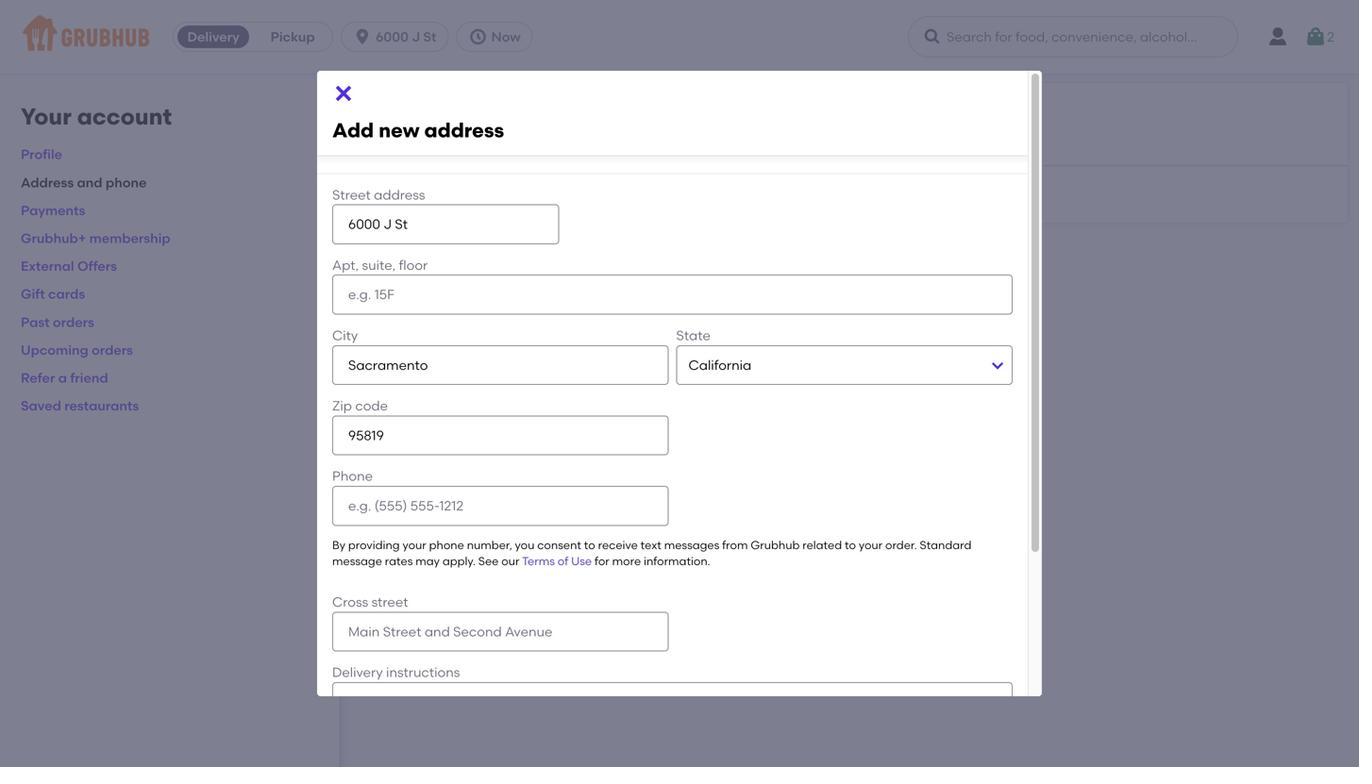 Task type: vqa. For each thing, say whether or not it's contained in the screenshot.
"Breakfast - Ciabatta Sandwiches"
no



Task type: locate. For each thing, give the bounding box(es) containing it.
1 vertical spatial delivery
[[332, 665, 383, 681]]

gift cards link
[[21, 286, 85, 302]]

new
[[379, 118, 420, 142], [420, 186, 447, 202]]

address
[[424, 118, 504, 142], [450, 186, 502, 202], [374, 187, 425, 203]]

you
[[515, 538, 535, 552]]

add new address
[[332, 118, 504, 142]]

1 horizontal spatial phone
[[429, 538, 464, 552]]

upcoming orders link
[[21, 342, 133, 358]]

grubhub
[[751, 538, 800, 552]]

add left don't
[[332, 118, 374, 142]]

1 horizontal spatial delivery
[[332, 665, 383, 681]]

delivery for delivery instructions
[[332, 665, 383, 681]]

zip code
[[332, 398, 388, 414]]

phone right the and
[[106, 175, 147, 191]]

delivery inside button
[[187, 29, 240, 45]]

past
[[21, 314, 50, 330]]

your left order.
[[859, 538, 883, 552]]

+ add a new address button
[[366, 177, 502, 211]]

svg image
[[1305, 25, 1328, 48], [469, 27, 488, 46], [923, 27, 942, 46], [332, 82, 355, 105]]

phone
[[106, 175, 147, 191], [429, 538, 464, 552]]

now button
[[456, 22, 541, 52]]

terms
[[522, 555, 555, 569]]

orders up 'upcoming orders'
[[53, 314, 94, 330]]

add inside button
[[377, 186, 405, 202]]

+
[[366, 186, 374, 202]]

0 vertical spatial phone
[[106, 175, 147, 191]]

0 vertical spatial delivery
[[187, 29, 240, 45]]

addresses.
[[532, 136, 601, 152]]

saved restaurants link
[[21, 398, 139, 414]]

phone inside by providing your phone number, you consent to receive text messages from grubhub related to your order. standard message rates may apply. see our
[[429, 538, 464, 552]]

to right related
[[845, 538, 856, 552]]

new left have
[[379, 118, 420, 142]]

don't
[[393, 136, 426, 152]]

0 horizontal spatial a
[[58, 370, 67, 386]]

gift cards
[[21, 286, 85, 302]]

0 vertical spatial add
[[332, 118, 374, 142]]

add right +
[[377, 186, 405, 202]]

to up use
[[584, 538, 596, 552]]

1 horizontal spatial to
[[845, 538, 856, 552]]

Street address text field
[[332, 205, 559, 244]]

any
[[463, 136, 487, 152]]

1 horizontal spatial your
[[859, 538, 883, 552]]

1 horizontal spatial add
[[377, 186, 405, 202]]

more
[[612, 555, 641, 569]]

Apt, suite, floor text field
[[332, 275, 1013, 315]]

standard
[[920, 538, 972, 552]]

from
[[723, 538, 748, 552]]

a inside button
[[408, 186, 417, 202]]

grubhub+ membership link
[[21, 230, 171, 246]]

your up may
[[403, 538, 427, 552]]

0 horizontal spatial your
[[403, 538, 427, 552]]

to
[[584, 538, 596, 552], [845, 538, 856, 552]]

phone
[[332, 468, 373, 485]]

delivery
[[187, 29, 240, 45], [332, 665, 383, 681]]

1 your from the left
[[403, 538, 427, 552]]

account
[[77, 103, 172, 130]]

0 vertical spatial a
[[408, 186, 417, 202]]

external offers link
[[21, 258, 117, 274]]

1 vertical spatial new
[[420, 186, 447, 202]]

1 vertical spatial a
[[58, 370, 67, 386]]

0 horizontal spatial delivery
[[187, 29, 240, 45]]

your
[[403, 538, 427, 552], [859, 538, 883, 552]]

refer
[[21, 370, 55, 386]]

terms of use link
[[522, 555, 592, 569]]

rates
[[385, 555, 413, 569]]

terms of use for more information.
[[522, 555, 711, 569]]

a right the refer on the left of the page
[[58, 370, 67, 386]]

orders for past orders
[[53, 314, 94, 330]]

delivery left pickup
[[187, 29, 240, 45]]

grubhub+ membership
[[21, 230, 171, 246]]

orders
[[53, 314, 94, 330], [92, 342, 133, 358]]

new up street address text box
[[420, 186, 447, 202]]

0 horizontal spatial phone
[[106, 175, 147, 191]]

orders up friend
[[92, 342, 133, 358]]

6000 j st
[[376, 29, 437, 45]]

0 vertical spatial orders
[[53, 314, 94, 330]]

1 vertical spatial phone
[[429, 538, 464, 552]]

2
[[1328, 29, 1335, 45]]

by
[[332, 538, 346, 552]]

your
[[21, 103, 72, 130]]

street
[[372, 594, 408, 611]]

j
[[412, 29, 420, 45]]

1 horizontal spatial a
[[408, 186, 417, 202]]

apt, suite, floor
[[332, 257, 428, 273]]

address and phone link
[[21, 175, 147, 191]]

cross street
[[332, 594, 408, 611]]

a right +
[[408, 186, 417, 202]]

Cross street text field
[[332, 612, 669, 652]]

1 vertical spatial add
[[377, 186, 405, 202]]

see
[[479, 555, 499, 569]]

use
[[571, 555, 592, 569]]

add
[[332, 118, 374, 142], [377, 186, 405, 202]]

phone up apply.
[[429, 538, 464, 552]]

delivery instructions
[[332, 665, 460, 681]]

delivery for delivery
[[187, 29, 240, 45]]

0 horizontal spatial to
[[584, 538, 596, 552]]

delivery left instructions
[[332, 665, 383, 681]]

upcoming orders
[[21, 342, 133, 358]]

0 horizontal spatial add
[[332, 118, 374, 142]]

1 vertical spatial orders
[[92, 342, 133, 358]]

2 to from the left
[[845, 538, 856, 552]]

saved
[[490, 136, 529, 152]]

2 your from the left
[[859, 538, 883, 552]]

consent
[[538, 538, 582, 552]]

svg image inside now button
[[469, 27, 488, 46]]



Task type: describe. For each thing, give the bounding box(es) containing it.
main navigation navigation
[[0, 0, 1360, 74]]

order.
[[886, 538, 917, 552]]

delivery button
[[174, 22, 253, 52]]

past orders link
[[21, 314, 94, 330]]

state
[[677, 328, 711, 344]]

Zip code telephone field
[[332, 416, 669, 456]]

6000 j st button
[[341, 22, 456, 52]]

city
[[332, 328, 358, 344]]

6000
[[376, 29, 409, 45]]

0 vertical spatial new
[[379, 118, 420, 142]]

street address
[[332, 187, 425, 203]]

1 to from the left
[[584, 538, 596, 552]]

payments link
[[21, 202, 85, 219]]

messages
[[664, 538, 720, 552]]

you don't have any saved addresses.
[[366, 136, 601, 152]]

cross
[[332, 594, 368, 611]]

past orders
[[21, 314, 94, 330]]

by providing your phone number, you consent to receive text messages from grubhub related to your order. standard message rates may apply. see our
[[332, 538, 972, 569]]

address
[[21, 175, 74, 191]]

you
[[366, 136, 389, 152]]

+ add a new address
[[366, 186, 502, 202]]

receive
[[598, 538, 638, 552]]

orders for upcoming orders
[[92, 342, 133, 358]]

profile
[[21, 147, 62, 163]]

refer a friend link
[[21, 370, 108, 386]]

external
[[21, 258, 74, 274]]

your account
[[21, 103, 172, 130]]

now
[[491, 29, 521, 45]]

pickup button
[[253, 22, 332, 52]]

address inside button
[[450, 186, 502, 202]]

apt,
[[332, 257, 359, 273]]

membership
[[89, 230, 171, 246]]

related
[[803, 538, 842, 552]]

our
[[502, 555, 520, 569]]

apply.
[[443, 555, 476, 569]]

address and phone
[[21, 175, 147, 191]]

City text field
[[332, 345, 669, 385]]

may
[[416, 555, 440, 569]]

Phone telephone field
[[332, 486, 669, 526]]

external offers
[[21, 258, 117, 274]]

information.
[[644, 555, 711, 569]]

providing
[[348, 538, 400, 552]]

of
[[558, 555, 569, 569]]

and
[[77, 175, 103, 191]]

number,
[[467, 538, 512, 552]]

saved restaurants
[[21, 398, 139, 414]]

upcoming
[[21, 342, 88, 358]]

profile link
[[21, 147, 62, 163]]

offers
[[77, 258, 117, 274]]

zip
[[332, 398, 352, 414]]

2 button
[[1305, 20, 1335, 54]]

have
[[429, 136, 460, 152]]

svg image inside the 2 button
[[1305, 25, 1328, 48]]

message
[[332, 555, 382, 569]]

suite,
[[362, 257, 396, 273]]

svg image
[[353, 27, 372, 46]]

payments
[[21, 202, 85, 219]]

instructions
[[386, 665, 460, 681]]

new inside + add a new address button
[[420, 186, 447, 202]]

cards
[[48, 286, 85, 302]]

st
[[423, 29, 437, 45]]

code
[[355, 398, 388, 414]]

floor
[[399, 257, 428, 273]]

restaurants
[[64, 398, 139, 414]]

saved
[[21, 398, 61, 414]]

street
[[332, 187, 371, 203]]

grubhub+
[[21, 230, 86, 246]]

gift
[[21, 286, 45, 302]]

pickup
[[271, 29, 315, 45]]

friend
[[70, 370, 108, 386]]

for
[[595, 555, 610, 569]]

text
[[641, 538, 662, 552]]



